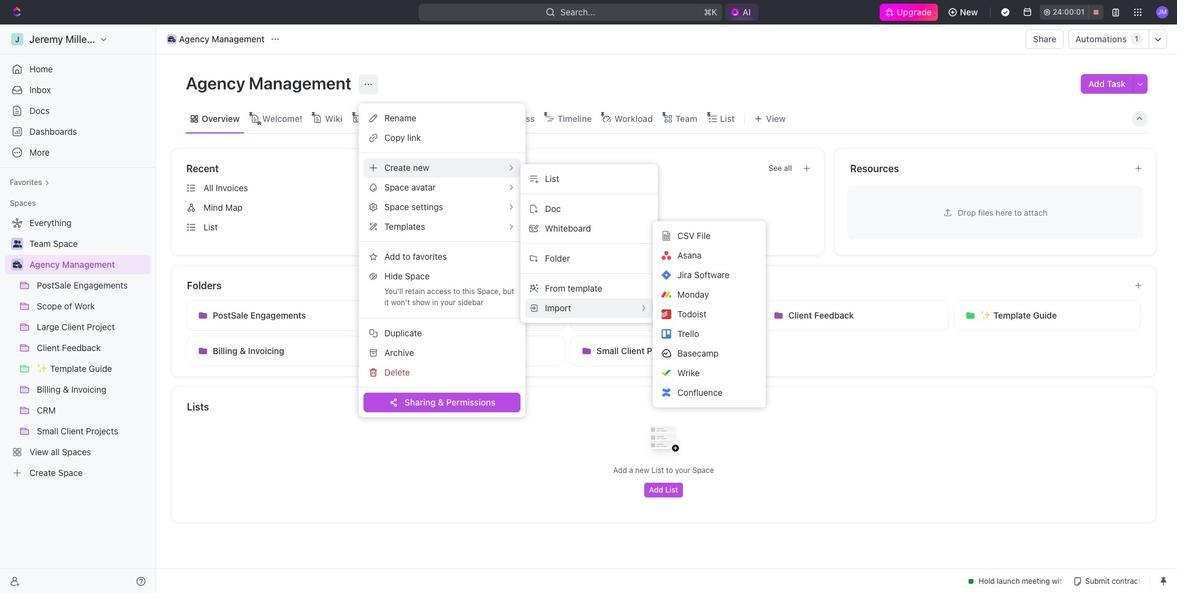 Task type: locate. For each thing, give the bounding box(es) containing it.
0 horizontal spatial new
[[413, 162, 429, 173]]

&
[[240, 346, 246, 356], [438, 397, 444, 408]]

1 horizontal spatial &
[[438, 397, 444, 408]]

resource management
[[535, 202, 626, 213]]

client left feedback
[[788, 310, 812, 321]]

large client project
[[597, 310, 677, 321]]

large client project button
[[570, 300, 757, 331]]

favorites
[[10, 178, 42, 187]]

1 vertical spatial 1
[[560, 222, 564, 232]]

organizational
[[365, 113, 424, 124]]

billing
[[213, 346, 237, 356]]

24:00:01 button
[[1040, 5, 1104, 20]]

1 vertical spatial docs
[[518, 163, 542, 174]]

agency
[[179, 34, 209, 44], [186, 73, 245, 93], [29, 259, 60, 270]]

mind map link
[[181, 198, 487, 218]]

0 vertical spatial your
[[440, 298, 456, 307]]

space up retain
[[405, 271, 430, 281]]

create new link
[[364, 158, 521, 178]]

0 horizontal spatial &
[[240, 346, 246, 356]]

project
[[567, 222, 595, 232], [648, 310, 677, 321]]

1 horizontal spatial work
[[643, 222, 663, 232]]

whiteboard
[[545, 223, 591, 234]]

1 vertical spatial of
[[432, 310, 441, 321]]

add down add a new list to your space
[[649, 486, 663, 495]]

1 vertical spatial agency management
[[186, 73, 355, 93]]

small
[[597, 346, 619, 356]]

add left "a"
[[613, 466, 627, 475]]

list
[[720, 113, 735, 124], [545, 173, 559, 184], [204, 222, 218, 232], [652, 466, 664, 475], [665, 486, 678, 495]]

client feedback button
[[762, 300, 949, 331]]

0 vertical spatial &
[[240, 346, 246, 356]]

0 horizontal spatial work
[[443, 310, 464, 321]]

docs down inbox in the left of the page
[[29, 105, 50, 116]]

0 vertical spatial of
[[632, 222, 640, 232]]

0 horizontal spatial your
[[440, 298, 456, 307]]

1 horizontal spatial project
[[648, 310, 677, 321]]

list right 'team'
[[720, 113, 735, 124]]

client feedback
[[788, 310, 854, 321]]

wrike
[[677, 368, 700, 378]]

of
[[632, 222, 640, 232], [432, 310, 441, 321]]

add
[[1089, 78, 1105, 89], [384, 251, 400, 262], [613, 466, 627, 475], [649, 486, 663, 495]]

projects
[[647, 346, 680, 356]]

sidebar navigation
[[0, 25, 156, 593]]

all invoices link
[[181, 178, 487, 198]]

0 vertical spatial docs
[[29, 105, 50, 116]]

1 horizontal spatial space
[[692, 466, 714, 475]]

billing & invoicing
[[213, 346, 284, 356]]

1 right automations at the right of page
[[1135, 34, 1138, 44]]

list down mind
[[204, 222, 218, 232]]

jira software button
[[658, 265, 761, 285]]

software
[[694, 270, 730, 280]]

0 horizontal spatial docs
[[29, 105, 50, 116]]

agency management
[[179, 34, 265, 44], [186, 73, 355, 93], [29, 259, 115, 270]]

engagements
[[250, 310, 306, 321]]

resource
[[535, 202, 572, 213]]

1 horizontal spatial your
[[675, 466, 690, 475]]

0 vertical spatial new
[[413, 162, 429, 173]]

24:00:01
[[1053, 7, 1085, 17]]

0 horizontal spatial project
[[567, 222, 595, 232]]

see all button
[[764, 161, 797, 176]]

1 down doc
[[560, 222, 564, 232]]

to left this
[[453, 287, 460, 296]]

0 horizontal spatial agency management link
[[29, 255, 148, 275]]

⌘k
[[704, 7, 718, 17]]

0 vertical spatial agency
[[179, 34, 209, 44]]

your inside the you'll retain access to this space, but it won't show in your sidebar
[[440, 298, 456, 307]]

rename link
[[364, 109, 521, 128]]

project left a
[[567, 222, 595, 232]]

share button
[[1026, 29, 1064, 49]]

scope down show
[[405, 310, 430, 321]]

timeline link
[[555, 110, 592, 127]]

todoist
[[677, 309, 707, 319]]

list link down 'all invoices' link on the left of page
[[181, 218, 487, 237]]

space right no lists icon.
[[692, 466, 714, 475]]

overall process
[[472, 113, 535, 124]]

0 horizontal spatial 1
[[560, 222, 564, 232]]

0 vertical spatial work
[[643, 222, 663, 232]]

untitled
[[535, 183, 567, 193]]

sharing & permissions link
[[364, 393, 521, 413]]

1 horizontal spatial docs
[[518, 163, 542, 174]]

management inside "agency management" tree
[[62, 259, 115, 270]]

timeline
[[557, 113, 592, 124]]

won't
[[391, 298, 410, 307]]

1 horizontal spatial new
[[635, 466, 649, 475]]

your up add list
[[675, 466, 690, 475]]

import
[[545, 303, 571, 313]]

wiki
[[325, 113, 342, 124]]

from template button
[[525, 279, 653, 299]]

1 horizontal spatial business time image
[[168, 36, 175, 42]]

resources button
[[850, 161, 1124, 176]]

agency management link inside tree
[[29, 255, 148, 275]]

2 vertical spatial agency
[[29, 259, 60, 270]]

1 vertical spatial scope
[[405, 310, 430, 321]]

agency management inside tree
[[29, 259, 115, 270]]

archive link
[[364, 343, 521, 363]]

1 horizontal spatial of
[[632, 222, 640, 232]]

template
[[994, 310, 1031, 321]]

1 vertical spatial business time image
[[13, 261, 22, 269]]

management
[[212, 34, 265, 44], [249, 73, 352, 93], [575, 202, 626, 213], [62, 259, 115, 270]]

business time image inside "agency management" tree
[[13, 261, 22, 269]]

& right 'billing'
[[240, 346, 246, 356]]

1 vertical spatial list link
[[181, 218, 487, 237]]

add left task
[[1089, 78, 1105, 89]]

space,
[[477, 287, 501, 296]]

a
[[629, 466, 633, 475]]

& inside button
[[240, 346, 246, 356]]

your right 'in'
[[440, 298, 456, 307]]

asana
[[677, 250, 702, 261]]

doc button
[[525, 199, 653, 219]]

2 vertical spatial agency management
[[29, 259, 115, 270]]

project for client
[[648, 310, 677, 321]]

from
[[545, 283, 565, 294]]

workload
[[614, 113, 653, 124]]

1 vertical spatial &
[[438, 397, 444, 408]]

duplicate link
[[364, 324, 521, 343]]

link
[[407, 132, 421, 143]]

list up 'resource'
[[545, 173, 559, 184]]

monday button
[[658, 285, 761, 305]]

chart
[[426, 113, 449, 124]]

wiki link
[[323, 110, 342, 127]]

favorites
[[413, 251, 447, 262]]

work inside button
[[443, 310, 464, 321]]

basecamp
[[677, 348, 719, 359]]

scope inside button
[[405, 310, 430, 321]]

postsale engagements
[[213, 310, 306, 321]]

client right small at the bottom right
[[621, 346, 645, 356]]

crm
[[405, 346, 424, 356]]

resources
[[850, 163, 899, 174]]

list up add list
[[652, 466, 664, 475]]

1 horizontal spatial scope
[[605, 222, 630, 232]]

access
[[427, 287, 451, 296]]

0 vertical spatial space
[[405, 271, 430, 281]]

1 horizontal spatial 1
[[1135, 34, 1138, 44]]

files
[[978, 208, 994, 217]]

work down the you'll retain access to this space, but it won't show in your sidebar
[[443, 310, 464, 321]]

postsale
[[213, 310, 248, 321]]

attach
[[1024, 208, 1048, 217]]

add up hide
[[384, 251, 400, 262]]

of right a
[[632, 222, 640, 232]]

list link right 'team'
[[718, 110, 735, 127]]

drop files here to attach
[[958, 208, 1048, 217]]

✨
[[980, 310, 991, 321]]

0 horizontal spatial business time image
[[13, 261, 22, 269]]

project left todoist
[[648, 310, 677, 321]]

1 vertical spatial agency management link
[[29, 255, 148, 275]]

of down 'in'
[[432, 310, 441, 321]]

1 vertical spatial work
[[443, 310, 464, 321]]

import button
[[525, 299, 653, 318]]

✨ template guide
[[980, 310, 1057, 321]]

0 vertical spatial project
[[567, 222, 595, 232]]

you'll
[[384, 287, 403, 296]]

scope right a
[[605, 222, 630, 232]]

business time image
[[168, 36, 175, 42], [13, 261, 22, 269]]

project inside button
[[648, 310, 677, 321]]

list inside 'button'
[[665, 486, 678, 495]]

add a new list to your space
[[613, 466, 714, 475]]

drop
[[958, 208, 976, 217]]

add inside "button"
[[1089, 78, 1105, 89]]

retain
[[405, 287, 425, 296]]

0 vertical spatial list link
[[718, 110, 735, 127]]

0 vertical spatial agency management link
[[164, 32, 268, 47]]

add inside 'button'
[[649, 486, 663, 495]]

list down add a new list to your space
[[665, 486, 678, 495]]

scope
[[605, 222, 630, 232], [405, 310, 430, 321]]

1 vertical spatial new
[[635, 466, 649, 475]]

new right "a"
[[635, 466, 649, 475]]

project for 1
[[567, 222, 595, 232]]

0 vertical spatial business time image
[[168, 36, 175, 42]]

create new button
[[364, 158, 521, 178]]

new right create
[[413, 162, 429, 173]]

client right large
[[622, 310, 645, 321]]

0 horizontal spatial space
[[405, 271, 430, 281]]

docs
[[29, 105, 50, 116], [518, 163, 542, 174]]

docs up untitled
[[518, 163, 542, 174]]

work left csv
[[643, 222, 663, 232]]

1 vertical spatial project
[[648, 310, 677, 321]]

client inside small client projects button
[[621, 346, 645, 356]]

0 horizontal spatial of
[[432, 310, 441, 321]]

0 horizontal spatial scope
[[405, 310, 430, 321]]

0 vertical spatial agency management
[[179, 34, 265, 44]]

1 horizontal spatial list link
[[718, 110, 735, 127]]

all
[[784, 164, 792, 173]]

& right sharing
[[438, 397, 444, 408]]

client
[[535, 222, 558, 232], [622, 310, 645, 321], [788, 310, 812, 321], [621, 346, 645, 356]]



Task type: vqa. For each thing, say whether or not it's contained in the screenshot.
Resource Management
yes



Task type: describe. For each thing, give the bounding box(es) containing it.
create
[[384, 162, 411, 173]]

in
[[432, 298, 438, 307]]

overall process link
[[469, 110, 535, 127]]

jira software
[[677, 270, 730, 280]]

0 vertical spatial scope
[[605, 222, 630, 232]]

organizational chart link
[[363, 110, 449, 127]]

basecamp button
[[658, 344, 761, 364]]

add for add task
[[1089, 78, 1105, 89]]

lists button
[[186, 400, 1142, 414]]

folder button
[[525, 249, 653, 269]]

of inside button
[[432, 310, 441, 321]]

map
[[225, 202, 243, 213]]

invoicing
[[248, 346, 284, 356]]

rename
[[384, 113, 416, 123]]

overview
[[202, 113, 240, 124]]

show
[[412, 298, 430, 307]]

client down doc
[[535, 222, 558, 232]]

invoices
[[216, 183, 248, 193]]

delete
[[384, 367, 410, 378]]

crm button
[[378, 336, 565, 367]]

sidebar
[[458, 298, 484, 307]]

overall
[[472, 113, 500, 124]]

& for permissions
[[438, 397, 444, 408]]

dashboards link
[[5, 122, 151, 142]]

jira
[[677, 270, 692, 280]]

🤝
[[518, 223, 528, 232]]

archive
[[384, 348, 414, 358]]

scope of work
[[405, 310, 464, 321]]

dashboards
[[29, 126, 77, 137]]

monday
[[677, 289, 709, 300]]

folder
[[545, 253, 570, 264]]

to right here
[[1014, 208, 1022, 217]]

here
[[996, 208, 1012, 217]]

add for add to favorites
[[384, 251, 400, 262]]

add to favorites
[[384, 251, 447, 262]]

0 vertical spatial 1
[[1135, 34, 1138, 44]]

csv file
[[677, 230, 711, 241]]

asana button
[[658, 246, 761, 265]]

list button
[[525, 169, 653, 189]]

team
[[676, 113, 697, 124]]

new
[[960, 7, 978, 17]]

1 vertical spatial your
[[675, 466, 690, 475]]

inbox
[[29, 85, 51, 95]]

trello button
[[658, 324, 761, 344]]

folders button
[[186, 278, 1124, 293]]

client inside large client project button
[[622, 310, 645, 321]]

list inside button
[[545, 173, 559, 184]]

team link
[[673, 110, 697, 127]]

favorites button
[[5, 175, 54, 190]]

agency management tree
[[5, 213, 151, 483]]

to up hide space
[[403, 251, 410, 262]]

recent
[[186, 163, 219, 174]]

share
[[1033, 34, 1057, 44]]

untitled link
[[513, 178, 819, 198]]

small client projects button
[[570, 336, 757, 367]]

client inside client feedback button
[[788, 310, 812, 321]]

billing & invoicing button
[[186, 336, 373, 367]]

welcome!
[[262, 113, 302, 124]]

home
[[29, 64, 53, 74]]

add task
[[1089, 78, 1126, 89]]

no lists icon. image
[[639, 417, 688, 466]]

upgrade
[[897, 7, 932, 17]]

trello
[[677, 329, 699, 339]]

to inside the you'll retain access to this space, but it won't show in your sidebar
[[453, 287, 460, 296]]

0 horizontal spatial list link
[[181, 218, 487, 237]]

new inside 'link'
[[413, 162, 429, 173]]

postsale engagements button
[[186, 300, 373, 331]]

agency inside tree
[[29, 259, 60, 270]]

& for invoicing
[[240, 346, 246, 356]]

csv
[[677, 230, 695, 241]]

1 vertical spatial agency
[[186, 73, 245, 93]]

all invoices
[[204, 183, 248, 193]]

inbox link
[[5, 80, 151, 100]]

you'll retain access to this space, but it won't show in your sidebar
[[384, 287, 514, 307]]

welcome! link
[[260, 110, 302, 127]]

copy link link
[[364, 128, 521, 148]]

file
[[697, 230, 711, 241]]

hide space
[[384, 271, 430, 281]]

add for add a new list to your space
[[613, 466, 627, 475]]

docs link
[[5, 101, 151, 121]]

docs inside sidebar navigation
[[29, 105, 50, 116]]

confluence button
[[658, 383, 761, 403]]

it
[[384, 298, 389, 307]]

sharing & permissions
[[405, 397, 495, 408]]

hide
[[384, 271, 403, 281]]

1 horizontal spatial agency management link
[[164, 32, 268, 47]]

lists
[[187, 402, 209, 413]]

1 vertical spatial space
[[692, 466, 714, 475]]

upgrade link
[[879, 4, 938, 21]]

duplicate
[[384, 328, 422, 338]]

but
[[503, 287, 514, 296]]

home link
[[5, 59, 151, 79]]

add for add list
[[649, 486, 663, 495]]

wrike button
[[658, 364, 761, 383]]

template
[[568, 283, 602, 294]]

create new
[[384, 162, 429, 173]]

organizational chart
[[365, 113, 449, 124]]

to up add list
[[666, 466, 673, 475]]



